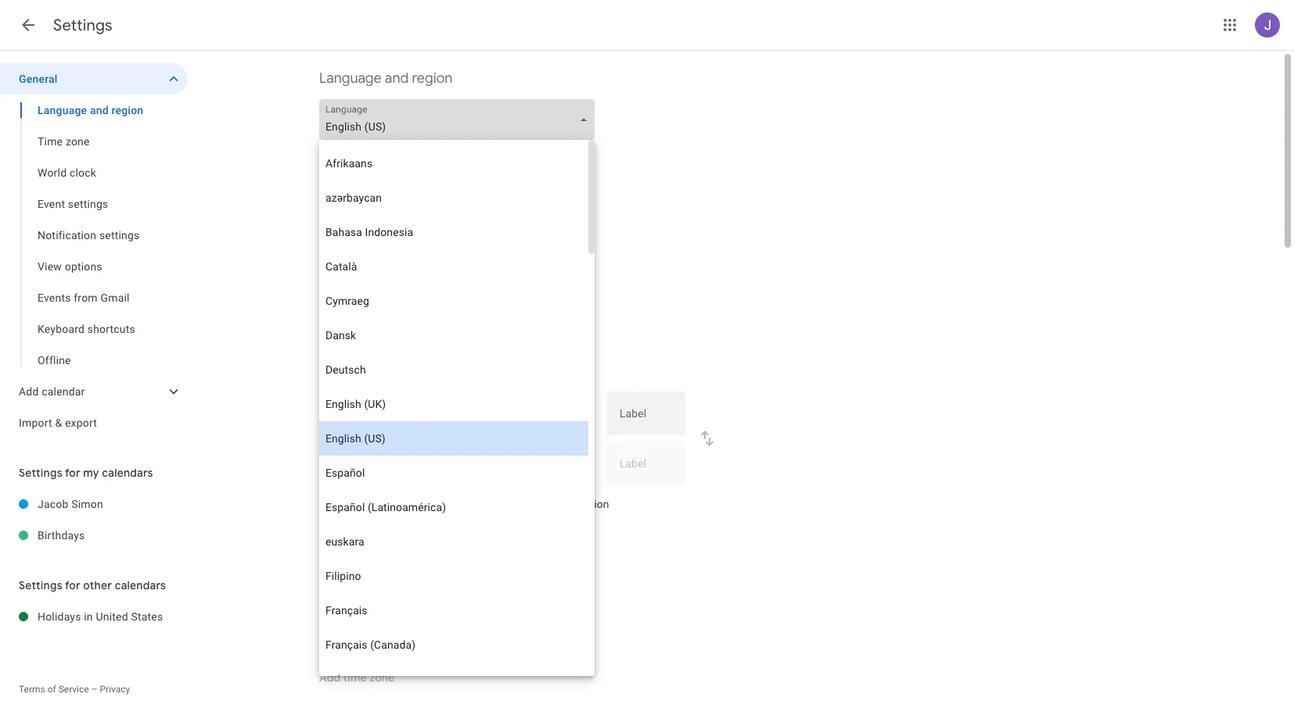 Task type: vqa. For each thing, say whether or not it's contained in the screenshot.
the rightmost Tue
no



Task type: locate. For each thing, give the bounding box(es) containing it.
1 vertical spatial language
[[38, 104, 87, 117]]

1 horizontal spatial language
[[319, 70, 382, 88]]

settings up 'notification settings'
[[68, 198, 108, 210]]

–
[[91, 685, 97, 696]]

go back image
[[19, 16, 38, 34]]

world clock
[[38, 167, 96, 179], [319, 602, 394, 620]]

Label for primary time zone. text field
[[620, 408, 673, 430]]

español (latinoamérica)‎ option
[[319, 491, 588, 525]]

of
[[47, 685, 56, 696]]

events from gmail
[[38, 292, 130, 304]]

0 vertical spatial world
[[38, 167, 67, 179]]

settings
[[68, 198, 108, 210], [99, 229, 140, 242]]

0 horizontal spatial time
[[38, 135, 63, 148]]

zone up event settings
[[66, 135, 90, 148]]

time up "display"
[[319, 334, 350, 352]]

holidays in united states link
[[38, 602, 188, 633]]

learn more about how google calendar works across
[[319, 530, 545, 541]]

0 horizontal spatial time
[[434, 367, 456, 379]]

group containing language and region
[[0, 95, 188, 376]]

time zone up event settings
[[38, 135, 90, 148]]

language and region
[[319, 70, 452, 88], [38, 104, 143, 117]]

settings for event settings
[[68, 198, 108, 210]]

None field
[[319, 99, 601, 140]]

calendars up jacob simon tree item at the left
[[102, 466, 153, 480]]

1 vertical spatial language and region
[[38, 104, 143, 117]]

settings
[[53, 16, 112, 35], [19, 466, 62, 480], [19, 579, 62, 593]]

zone up "display"
[[353, 334, 384, 352]]

settings heading
[[53, 16, 112, 35]]

1 horizontal spatial time
[[470, 498, 492, 511]]

location
[[570, 498, 609, 511]]

1 vertical spatial world clock
[[319, 602, 394, 620]]

español option
[[319, 456, 588, 491]]

zone up english (uk)‎ option
[[458, 367, 482, 379]]

settings right go back image
[[53, 16, 112, 35]]

1 vertical spatial for
[[65, 579, 80, 593]]

current
[[533, 498, 567, 511]]

offline
[[38, 354, 71, 367]]

1 horizontal spatial time
[[319, 334, 350, 352]]

united
[[96, 611, 128, 624]]

time
[[38, 135, 63, 148], [319, 334, 350, 352]]

other
[[83, 579, 112, 593]]

euskara option
[[319, 525, 588, 559]]

afrikaans option
[[319, 146, 588, 181]]

1 vertical spatial settings
[[99, 229, 140, 242]]

calendars up states
[[115, 579, 166, 593]]

import
[[19, 417, 52, 430]]

settings up options
[[99, 229, 140, 242]]

1 vertical spatial and
[[90, 104, 109, 117]]

birthdays link
[[38, 520, 188, 552]]

català option
[[319, 250, 588, 284]]

calendar
[[42, 386, 85, 398]]

0 horizontal spatial time zone
[[38, 135, 90, 148]]

for up jacob simon
[[65, 466, 80, 480]]

0 vertical spatial world clock
[[38, 167, 96, 179]]

1 vertical spatial time
[[319, 334, 350, 352]]

1 horizontal spatial region
[[412, 70, 452, 88]]

region
[[412, 70, 452, 88], [111, 104, 143, 117]]

event settings
[[38, 198, 108, 210]]

and
[[385, 70, 409, 88], [90, 104, 109, 117]]

shortcuts
[[87, 323, 135, 336]]

my up jacob simon tree item at the left
[[83, 466, 99, 480]]

clock up show world clock
[[360, 602, 394, 620]]

for left other
[[65, 579, 80, 593]]

and inside "group"
[[90, 104, 109, 117]]

0 vertical spatial my
[[83, 466, 99, 480]]

how
[[395, 530, 413, 541]]

2 vertical spatial settings
[[19, 579, 62, 593]]

1 horizontal spatial to
[[520, 498, 530, 511]]

time up english (uk)‎ option
[[434, 367, 456, 379]]

world
[[372, 635, 399, 647]]

time zone
[[38, 135, 90, 148], [319, 334, 384, 352]]

1 vertical spatial time zone
[[319, 334, 384, 352]]

0 vertical spatial time
[[38, 135, 63, 148]]

0 vertical spatial settings
[[53, 16, 112, 35]]

1 vertical spatial settings
[[19, 466, 62, 480]]

ask
[[343, 498, 361, 511]]

in
[[84, 611, 93, 624]]

1 vertical spatial my
[[413, 498, 427, 511]]

world up show
[[319, 602, 357, 620]]

0 vertical spatial settings
[[68, 198, 108, 210]]

english (uk)‎ option
[[319, 387, 588, 422]]

show
[[343, 635, 370, 647]]

view
[[38, 261, 62, 273]]

clock right world
[[402, 635, 428, 647]]

events
[[38, 292, 71, 304]]

clock
[[70, 167, 96, 179], [360, 602, 394, 620], [402, 635, 428, 647]]

1 horizontal spatial world
[[319, 602, 357, 620]]

terms
[[19, 685, 45, 696]]

0 horizontal spatial world
[[38, 167, 67, 179]]

0 vertical spatial language and region
[[319, 70, 452, 88]]

0 vertical spatial calendars
[[102, 466, 153, 480]]

tree
[[0, 63, 188, 439]]

clock up event settings
[[70, 167, 96, 179]]

0 vertical spatial language
[[319, 70, 382, 88]]

0 horizontal spatial language and region
[[38, 104, 143, 117]]

time up event
[[38, 135, 63, 148]]

time
[[434, 367, 456, 379], [470, 498, 492, 511]]

2 horizontal spatial clock
[[402, 635, 428, 647]]

notification
[[38, 229, 96, 242]]

1 horizontal spatial language and region
[[319, 70, 452, 88]]

zone
[[66, 135, 90, 148], [353, 334, 384, 352], [458, 367, 482, 379], [494, 498, 518, 511]]

display secondary time zone
[[343, 367, 482, 379]]

calendars
[[102, 466, 153, 480], [115, 579, 166, 593]]

1 vertical spatial clock
[[360, 602, 394, 620]]

2 to from the left
[[520, 498, 530, 511]]

for for my
[[65, 466, 80, 480]]

1 horizontal spatial clock
[[360, 602, 394, 620]]

1 horizontal spatial and
[[385, 70, 409, 88]]

Label for secondary time zone. text field
[[620, 458, 673, 480]]

calendar
[[447, 530, 484, 541]]

world up event
[[38, 167, 67, 179]]

world clock up event settings
[[38, 167, 96, 179]]

0 horizontal spatial and
[[90, 104, 109, 117]]

0 vertical spatial clock
[[70, 167, 96, 179]]

1 for from the top
[[65, 466, 80, 480]]

&
[[55, 417, 62, 430]]

settings for other calendars
[[19, 579, 166, 593]]

time zone up "display"
[[319, 334, 384, 352]]

1 horizontal spatial my
[[413, 498, 427, 511]]

to right ask
[[364, 498, 373, 511]]

0 vertical spatial region
[[412, 70, 452, 88]]

1 vertical spatial region
[[111, 104, 143, 117]]

language
[[319, 70, 382, 88], [38, 104, 87, 117]]

2 for from the top
[[65, 579, 80, 593]]

birthdays
[[38, 530, 85, 542]]

for
[[65, 466, 80, 480], [65, 579, 80, 593]]

across
[[514, 530, 542, 541]]

primary
[[430, 498, 467, 511]]

my right update
[[413, 498, 427, 511]]

0 horizontal spatial language
[[38, 104, 87, 117]]

to
[[364, 498, 373, 511], [520, 498, 530, 511]]

0 horizontal spatial world clock
[[38, 167, 96, 179]]

1 vertical spatial calendars
[[115, 579, 166, 593]]

0 horizontal spatial to
[[364, 498, 373, 511]]

my
[[83, 466, 99, 480], [413, 498, 427, 511]]

world
[[38, 167, 67, 179], [319, 602, 357, 620]]

world clock up show
[[319, 602, 394, 620]]

group
[[0, 95, 188, 376]]

jacob
[[38, 498, 68, 511]]

to left current in the left of the page
[[520, 498, 530, 511]]

0 vertical spatial for
[[65, 466, 80, 480]]

settings up holidays
[[19, 579, 62, 593]]

azərbaycan option
[[319, 181, 588, 215]]

states
[[131, 611, 163, 624]]

time right primary
[[470, 498, 492, 511]]

settings up jacob
[[19, 466, 62, 480]]

calendars for settings for other calendars
[[115, 579, 166, 593]]



Task type: describe. For each thing, give the bounding box(es) containing it.
1 vertical spatial world
[[319, 602, 357, 620]]

import & export
[[19, 417, 97, 430]]

learn
[[319, 530, 343, 541]]

0 vertical spatial time
[[434, 367, 456, 379]]

keyboard shortcuts
[[38, 323, 135, 336]]

works
[[487, 530, 512, 541]]

jacob simon
[[38, 498, 103, 511]]

dansk option
[[319, 318, 588, 353]]

add
[[19, 386, 39, 398]]

export
[[65, 417, 97, 430]]

show world clock
[[343, 635, 428, 647]]

1 vertical spatial time
[[470, 498, 492, 511]]

event
[[38, 198, 65, 210]]

holidays
[[38, 611, 81, 624]]

more
[[345, 530, 367, 541]]

jacob simon tree item
[[0, 489, 188, 520]]

0 horizontal spatial region
[[111, 104, 143, 117]]

display
[[343, 367, 378, 379]]

0 vertical spatial and
[[385, 70, 409, 88]]

english (us)‎ option
[[319, 422, 588, 456]]

terms of service link
[[19, 685, 89, 696]]

0 horizontal spatial clock
[[70, 167, 96, 179]]

settings for settings
[[53, 16, 112, 35]]

deutsch option
[[319, 353, 588, 387]]

français (canada)‎ option
[[319, 628, 588, 663]]

about
[[369, 530, 393, 541]]

holidays in united states tree item
[[0, 602, 188, 633]]

privacy link
[[100, 685, 130, 696]]

view options
[[38, 261, 102, 273]]

galego option
[[319, 663, 588, 697]]

ask to update my primary time zone to current location
[[343, 498, 609, 511]]

settings for settings for other calendars
[[19, 579, 62, 593]]

gmail
[[100, 292, 130, 304]]

language list box
[[319, 140, 588, 702]]

filipino option
[[319, 559, 588, 594]]

from
[[74, 292, 98, 304]]

holidays in united states
[[38, 611, 163, 624]]

options
[[65, 261, 102, 273]]

bahasa indonesia option
[[319, 215, 588, 250]]

français option
[[319, 594, 588, 628]]

0 horizontal spatial my
[[83, 466, 99, 480]]

google
[[415, 530, 445, 541]]

add calendar
[[19, 386, 85, 398]]

keyboard
[[38, 323, 85, 336]]

zone up the works at the bottom left of the page
[[494, 498, 518, 511]]

1 horizontal spatial world clock
[[319, 602, 394, 620]]

for for other
[[65, 579, 80, 593]]

settings for my calendars
[[19, 466, 153, 480]]

settings for notification settings
[[99, 229, 140, 242]]

settings for my calendars tree
[[0, 489, 188, 552]]

secondary
[[381, 367, 431, 379]]

notification settings
[[38, 229, 140, 242]]

simon
[[71, 498, 103, 511]]

calendars for settings for my calendars
[[102, 466, 153, 480]]

update
[[376, 498, 410, 511]]

tree containing general
[[0, 63, 188, 439]]

language inside "group"
[[38, 104, 87, 117]]

cymraeg option
[[319, 284, 588, 318]]

zone inside "group"
[[66, 135, 90, 148]]

general tree item
[[0, 63, 188, 95]]

2 vertical spatial clock
[[402, 635, 428, 647]]

birthdays tree item
[[0, 520, 188, 552]]

terms of service – privacy
[[19, 685, 130, 696]]

privacy
[[100, 685, 130, 696]]

1 horizontal spatial time zone
[[319, 334, 384, 352]]

0 vertical spatial time zone
[[38, 135, 90, 148]]

settings for settings for my calendars
[[19, 466, 62, 480]]

1 to from the left
[[364, 498, 373, 511]]

service
[[58, 685, 89, 696]]

general
[[19, 73, 58, 85]]



